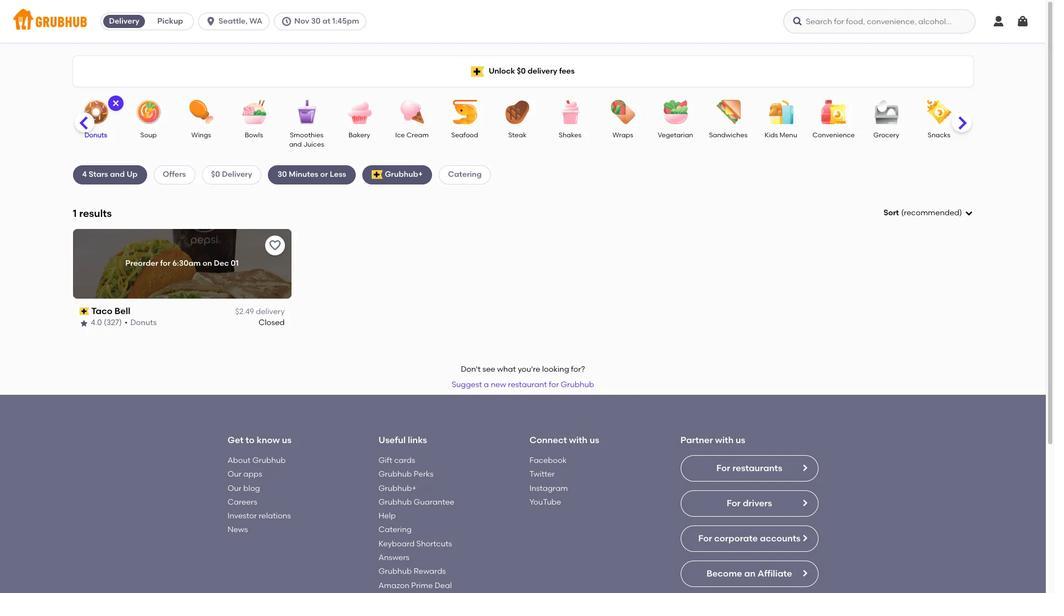 Task type: vqa. For each thing, say whether or not it's contained in the screenshot.
For restaurants link
yes



Task type: describe. For each thing, give the bounding box(es) containing it.
news link
[[228, 525, 248, 535]]

Search for food, convenience, alcohol... search field
[[784, 9, 976, 34]]

for restaurants link
[[681, 455, 819, 482]]

new
[[491, 380, 506, 390]]

useful links
[[379, 435, 427, 446]]

affiliate
[[758, 568, 793, 579]]

a
[[484, 380, 489, 390]]

grubhub down gift cards link
[[379, 470, 412, 479]]

careers
[[228, 498, 257, 507]]

fees
[[559, 66, 575, 76]]

wraps
[[613, 131, 634, 139]]

svg image inside nov 30 at 1:45pm button
[[281, 16, 292, 27]]

smoothies and juices image
[[288, 100, 326, 124]]

grubhub inside button
[[561, 380, 594, 390]]

for restaurants
[[717, 463, 783, 473]]

nov
[[294, 16, 309, 26]]

1 vertical spatial donuts
[[130, 318, 157, 328]]

unlock $0 delivery fees
[[489, 66, 575, 76]]

useful
[[379, 435, 406, 446]]

cards
[[394, 456, 415, 465]]

corporate
[[715, 533, 758, 544]]

connect with us
[[530, 435, 600, 446]]

grubhub down grubhub+ link
[[379, 498, 412, 507]]

taco bell
[[91, 306, 130, 316]]

keyboard shortcuts link
[[379, 539, 452, 549]]

svg image inside field
[[965, 209, 974, 218]]

• donuts
[[125, 318, 157, 328]]

become an affiliate link
[[681, 561, 819, 587]]

careers link
[[228, 498, 257, 507]]

convenience
[[813, 131, 855, 139]]

0 vertical spatial grubhub+
[[385, 170, 423, 179]]

2 our from the top
[[228, 484, 242, 493]]

delivery inside button
[[109, 16, 139, 26]]

suggest a new restaurant for grubhub button
[[447, 375, 599, 395]]

investor relations link
[[228, 511, 291, 521]]

vegetarian
[[658, 131, 694, 139]]

vegetarian image
[[657, 100, 695, 124]]

seafood
[[452, 131, 478, 139]]

delivery button
[[101, 13, 147, 30]]

catering inside gift cards grubhub perks grubhub+ grubhub guarantee help catering keyboard shortcuts answers grubhub rewards amazon prime deal
[[379, 525, 412, 535]]

nov 30 at 1:45pm
[[294, 16, 359, 26]]

answers
[[379, 553, 410, 562]]

facebook twitter instagram youtube
[[530, 456, 568, 507]]

offers
[[163, 170, 186, 179]]

4.0 (327)
[[91, 318, 122, 328]]

4 stars and up
[[82, 170, 138, 179]]

•
[[125, 318, 128, 328]]

ice
[[395, 131, 405, 139]]

wings image
[[182, 100, 221, 124]]

30 minutes or less
[[278, 170, 346, 179]]

don't see what you're looking for?
[[461, 365, 585, 374]]

know
[[257, 435, 280, 446]]

$0 delivery
[[211, 170, 252, 179]]

1 us from the left
[[282, 435, 292, 446]]

donuts image
[[77, 100, 115, 124]]

30 inside button
[[311, 16, 321, 26]]

perks
[[414, 470, 434, 479]]

partner
[[681, 435, 713, 446]]

for corporate accounts link
[[681, 526, 819, 552]]

6:30am
[[172, 259, 201, 268]]

snacks
[[928, 131, 951, 139]]

1 vertical spatial delivery
[[256, 307, 285, 316]]

up
[[127, 170, 138, 179]]

accounts
[[760, 533, 801, 544]]

4
[[82, 170, 87, 179]]

sort ( recommended )
[[884, 208, 963, 218]]

(327)
[[104, 318, 122, 328]]

pickup button
[[147, 13, 193, 30]]

snacks image
[[920, 100, 959, 124]]

0 vertical spatial $0
[[517, 66, 526, 76]]

right image for for corporate accounts
[[801, 534, 809, 543]]

about grubhub our apps our blog careers investor relations news
[[228, 456, 291, 535]]

facebook
[[530, 456, 567, 465]]

prime
[[411, 581, 433, 590]]

you're
[[518, 365, 541, 374]]

catering link
[[379, 525, 412, 535]]

seattle, wa
[[219, 16, 263, 26]]

get to know us
[[228, 435, 292, 446]]

sandwiches image
[[709, 100, 748, 124]]

gift cards link
[[379, 456, 415, 465]]

seafood image
[[446, 100, 484, 124]]

answers link
[[379, 553, 410, 562]]

save this restaurant image
[[268, 239, 282, 252]]

delivery inside 1 results main content
[[222, 170, 252, 179]]

grubhub+ link
[[379, 484, 417, 493]]

svg image inside seattle, wa button
[[205, 16, 216, 27]]

1 our from the top
[[228, 470, 242, 479]]

1 horizontal spatial svg image
[[993, 15, 1006, 28]]

0 horizontal spatial donuts
[[85, 131, 107, 139]]

looking
[[542, 365, 569, 374]]

sort
[[884, 208, 899, 218]]

see
[[483, 365, 496, 374]]

soup image
[[129, 100, 168, 124]]

rewards
[[414, 567, 446, 576]]

blog
[[244, 484, 260, 493]]

instagram
[[530, 484, 568, 493]]

apps
[[244, 470, 262, 479]]

taco
[[91, 306, 112, 316]]

kids menu image
[[762, 100, 801, 124]]

and inside smoothies and juices
[[289, 141, 302, 149]]

right image for for restaurants
[[801, 464, 809, 472]]

nov 30 at 1:45pm button
[[274, 13, 371, 30]]

for for for drivers
[[727, 498, 741, 509]]



Task type: locate. For each thing, give the bounding box(es) containing it.
us for partner with us
[[736, 435, 746, 446]]

for left 6:30am
[[160, 259, 171, 268]]

1:45pm
[[332, 16, 359, 26]]

for drivers
[[727, 498, 772, 509]]

0 vertical spatial catering
[[448, 170, 482, 179]]

at
[[323, 16, 331, 26]]

grubhub plus flag logo image for grubhub+
[[372, 171, 383, 179]]

2 with from the left
[[715, 435, 734, 446]]

1 vertical spatial grubhub plus flag logo image
[[372, 171, 383, 179]]

what
[[497, 365, 516, 374]]

restaurants
[[733, 463, 783, 473]]

recommended
[[904, 208, 960, 218]]

us right the connect
[[590, 435, 600, 446]]

us up for restaurants
[[736, 435, 746, 446]]

for down the partner with us
[[717, 463, 731, 473]]

our
[[228, 470, 242, 479], [228, 484, 242, 493]]

pickup
[[157, 16, 183, 26]]

none field inside 1 results main content
[[884, 208, 974, 219]]

drivers
[[743, 498, 772, 509]]

for down looking in the bottom of the page
[[549, 380, 559, 390]]

for
[[717, 463, 731, 473], [727, 498, 741, 509], [699, 533, 713, 544]]

our up careers
[[228, 484, 242, 493]]

stars
[[89, 170, 108, 179]]

30 inside 1 results main content
[[278, 170, 287, 179]]

2 horizontal spatial us
[[736, 435, 746, 446]]

0 horizontal spatial grubhub plus flag logo image
[[372, 171, 383, 179]]

1 vertical spatial grubhub+
[[379, 484, 417, 493]]

bakery
[[349, 131, 370, 139]]

bowls image
[[235, 100, 273, 124]]

preorder
[[125, 259, 158, 268]]

1 vertical spatial $0
[[211, 170, 220, 179]]

ice cream
[[395, 131, 429, 139]]

1 horizontal spatial catering
[[448, 170, 482, 179]]

1 horizontal spatial with
[[715, 435, 734, 446]]

our down about
[[228, 470, 242, 479]]

1 horizontal spatial delivery
[[528, 66, 558, 76]]

deal
[[435, 581, 452, 590]]

about
[[228, 456, 251, 465]]

1 right image from the top
[[801, 464, 809, 472]]

grubhub down know
[[252, 456, 286, 465]]

30 left at
[[311, 16, 321, 26]]

delivery up the closed
[[256, 307, 285, 316]]

delivery
[[528, 66, 558, 76], [256, 307, 285, 316]]

01
[[231, 259, 239, 268]]

us for connect with us
[[590, 435, 600, 446]]

4.0
[[91, 318, 102, 328]]

grubhub plus flag logo image right less
[[372, 171, 383, 179]]

grubhub rewards link
[[379, 567, 446, 576]]

(
[[902, 208, 904, 218]]

right image
[[801, 464, 809, 472], [801, 499, 809, 507], [801, 534, 809, 543], [801, 569, 809, 578]]

and down smoothies
[[289, 141, 302, 149]]

grubhub guarantee link
[[379, 498, 455, 507]]

0 horizontal spatial delivery
[[109, 16, 139, 26]]

$0
[[517, 66, 526, 76], [211, 170, 220, 179]]

our blog link
[[228, 484, 260, 493]]

smoothies
[[290, 131, 324, 139]]

grubhub down answers
[[379, 567, 412, 576]]

0 vertical spatial for
[[717, 463, 731, 473]]

grocery image
[[868, 100, 906, 124]]

kids
[[765, 131, 778, 139]]

delivery left pickup
[[109, 16, 139, 26]]

bakery image
[[340, 100, 379, 124]]

0 horizontal spatial delivery
[[256, 307, 285, 316]]

or
[[320, 170, 328, 179]]

minutes
[[289, 170, 319, 179]]

for for for corporate accounts
[[699, 533, 713, 544]]

to
[[246, 435, 255, 446]]

for inside button
[[549, 380, 559, 390]]

right image inside the for drivers link
[[801, 499, 809, 507]]

svg image
[[993, 15, 1006, 28], [1017, 15, 1030, 28], [205, 16, 216, 27]]

shakes
[[559, 131, 582, 139]]

right image for become an affiliate
[[801, 569, 809, 578]]

30
[[311, 16, 321, 26], [278, 170, 287, 179]]

amazon prime deal link
[[379, 581, 452, 590]]

0 vertical spatial our
[[228, 470, 242, 479]]

1 vertical spatial for
[[549, 380, 559, 390]]

suggest a new restaurant for grubhub
[[452, 380, 594, 390]]

0 vertical spatial and
[[289, 141, 302, 149]]

gift cards grubhub perks grubhub+ grubhub guarantee help catering keyboard shortcuts answers grubhub rewards amazon prime deal
[[379, 456, 455, 590]]

grubhub perks link
[[379, 470, 434, 479]]

grubhub inside about grubhub our apps our blog careers investor relations news
[[252, 456, 286, 465]]

2 vertical spatial for
[[699, 533, 713, 544]]

$0 right 'unlock'
[[517, 66, 526, 76]]

help link
[[379, 511, 396, 521]]

for left drivers
[[727, 498, 741, 509]]

1 horizontal spatial and
[[289, 141, 302, 149]]

convenience image
[[815, 100, 853, 124]]

with
[[569, 435, 588, 446], [715, 435, 734, 446]]

dec
[[214, 259, 229, 268]]

for corporate accounts
[[699, 533, 801, 544]]

$0 right offers
[[211, 170, 220, 179]]

0 horizontal spatial for
[[160, 259, 171, 268]]

right image inside become an affiliate link
[[801, 569, 809, 578]]

1 vertical spatial delivery
[[222, 170, 252, 179]]

2 right image from the top
[[801, 499, 809, 507]]

star icon image
[[79, 319, 88, 328]]

subscription pass image
[[79, 308, 89, 315]]

0 horizontal spatial and
[[110, 170, 125, 179]]

1 horizontal spatial donuts
[[130, 318, 157, 328]]

delivery down bowls
[[222, 170, 252, 179]]

with for partner
[[715, 435, 734, 446]]

30 left minutes
[[278, 170, 287, 179]]

grubhub+ down the grubhub perks link
[[379, 484, 417, 493]]

wraps image
[[604, 100, 642, 124]]

$2.49
[[235, 307, 254, 316]]

1 horizontal spatial $0
[[517, 66, 526, 76]]

right image inside for restaurants link
[[801, 464, 809, 472]]

donuts right "•"
[[130, 318, 157, 328]]

0 horizontal spatial $0
[[211, 170, 220, 179]]

twitter
[[530, 470, 555, 479]]

svg image
[[281, 16, 292, 27], [793, 16, 804, 27], [111, 99, 120, 108], [965, 209, 974, 218]]

0 vertical spatial delivery
[[528, 66, 558, 76]]

main navigation navigation
[[0, 0, 1046, 43]]

grubhub+ down ice
[[385, 170, 423, 179]]

and left up
[[110, 170, 125, 179]]

1 horizontal spatial for
[[549, 380, 559, 390]]

links
[[408, 435, 427, 446]]

become
[[707, 568, 743, 579]]

steak image
[[498, 100, 537, 124]]

0 horizontal spatial with
[[569, 435, 588, 446]]

an
[[745, 568, 756, 579]]

bell
[[115, 306, 130, 316]]

right image for for drivers
[[801, 499, 809, 507]]

1 vertical spatial and
[[110, 170, 125, 179]]

1 vertical spatial 30
[[278, 170, 287, 179]]

shortcuts
[[417, 539, 452, 549]]

2 us from the left
[[590, 435, 600, 446]]

our apps link
[[228, 470, 262, 479]]

shakes image
[[551, 100, 590, 124]]

for for for restaurants
[[717, 463, 731, 473]]

0 vertical spatial 30
[[311, 16, 321, 26]]

2 horizontal spatial svg image
[[1017, 15, 1030, 28]]

grubhub down 'for?'
[[561, 380, 594, 390]]

None field
[[884, 208, 974, 219]]

delivery
[[109, 16, 139, 26], [222, 170, 252, 179]]

for
[[160, 259, 171, 268], [549, 380, 559, 390]]

facebook link
[[530, 456, 567, 465]]

0 vertical spatial for
[[160, 259, 171, 268]]

ice cream image
[[393, 100, 431, 124]]

with right partner
[[715, 435, 734, 446]]

grubhub
[[561, 380, 594, 390], [252, 456, 286, 465], [379, 470, 412, 479], [379, 498, 412, 507], [379, 567, 412, 576]]

wa
[[249, 16, 263, 26]]

3 us from the left
[[736, 435, 746, 446]]

1 with from the left
[[569, 435, 588, 446]]

sandwiches
[[709, 131, 748, 139]]

catering down seafood
[[448, 170, 482, 179]]

restaurant
[[508, 380, 547, 390]]

donuts down donuts image
[[85, 131, 107, 139]]

for left corporate
[[699, 533, 713, 544]]

less
[[330, 170, 346, 179]]

0 horizontal spatial us
[[282, 435, 292, 446]]

0 horizontal spatial svg image
[[205, 16, 216, 27]]

bowls
[[245, 131, 263, 139]]

delivery left fees
[[528, 66, 558, 76]]

for drivers link
[[681, 490, 819, 517]]

youtube link
[[530, 498, 561, 507]]

juices
[[304, 141, 324, 149]]

0 vertical spatial delivery
[[109, 16, 139, 26]]

guarantee
[[414, 498, 455, 507]]

right image inside for corporate accounts link
[[801, 534, 809, 543]]

1 vertical spatial our
[[228, 484, 242, 493]]

steak
[[509, 131, 527, 139]]

1 horizontal spatial delivery
[[222, 170, 252, 179]]

0 vertical spatial donuts
[[85, 131, 107, 139]]

1 horizontal spatial grubhub plus flag logo image
[[471, 66, 485, 77]]

with right the connect
[[569, 435, 588, 446]]

donuts
[[85, 131, 107, 139], [130, 318, 157, 328]]

0 vertical spatial grubhub plus flag logo image
[[471, 66, 485, 77]]

about grubhub link
[[228, 456, 286, 465]]

grubhub plus flag logo image for unlock $0 delivery fees
[[471, 66, 485, 77]]

1 horizontal spatial us
[[590, 435, 600, 446]]

cream
[[407, 131, 429, 139]]

seattle,
[[219, 16, 248, 26]]

0 horizontal spatial catering
[[379, 525, 412, 535]]

unlock
[[489, 66, 515, 76]]

1 horizontal spatial 30
[[311, 16, 321, 26]]

grubhub+ inside gift cards grubhub perks grubhub+ grubhub guarantee help catering keyboard shortcuts answers grubhub rewards amazon prime deal
[[379, 484, 417, 493]]

4 right image from the top
[[801, 569, 809, 578]]

0 horizontal spatial 30
[[278, 170, 287, 179]]

none field containing sort
[[884, 208, 974, 219]]

seattle, wa button
[[198, 13, 274, 30]]

1 vertical spatial for
[[727, 498, 741, 509]]

grubhub plus flag logo image
[[471, 66, 485, 77], [372, 171, 383, 179]]

with for connect
[[569, 435, 588, 446]]

catering up "keyboard"
[[379, 525, 412, 535]]

connect
[[530, 435, 567, 446]]

us right know
[[282, 435, 292, 446]]

1 vertical spatial catering
[[379, 525, 412, 535]]

1 results main content
[[0, 43, 1046, 593]]

grubhub plus flag logo image left 'unlock'
[[471, 66, 485, 77]]

suggest
[[452, 380, 482, 390]]

partner with us
[[681, 435, 746, 446]]

1
[[73, 207, 77, 219]]

smoothies and juices
[[289, 131, 324, 149]]

news
[[228, 525, 248, 535]]

gift
[[379, 456, 392, 465]]

3 right image from the top
[[801, 534, 809, 543]]

menu
[[780, 131, 798, 139]]



